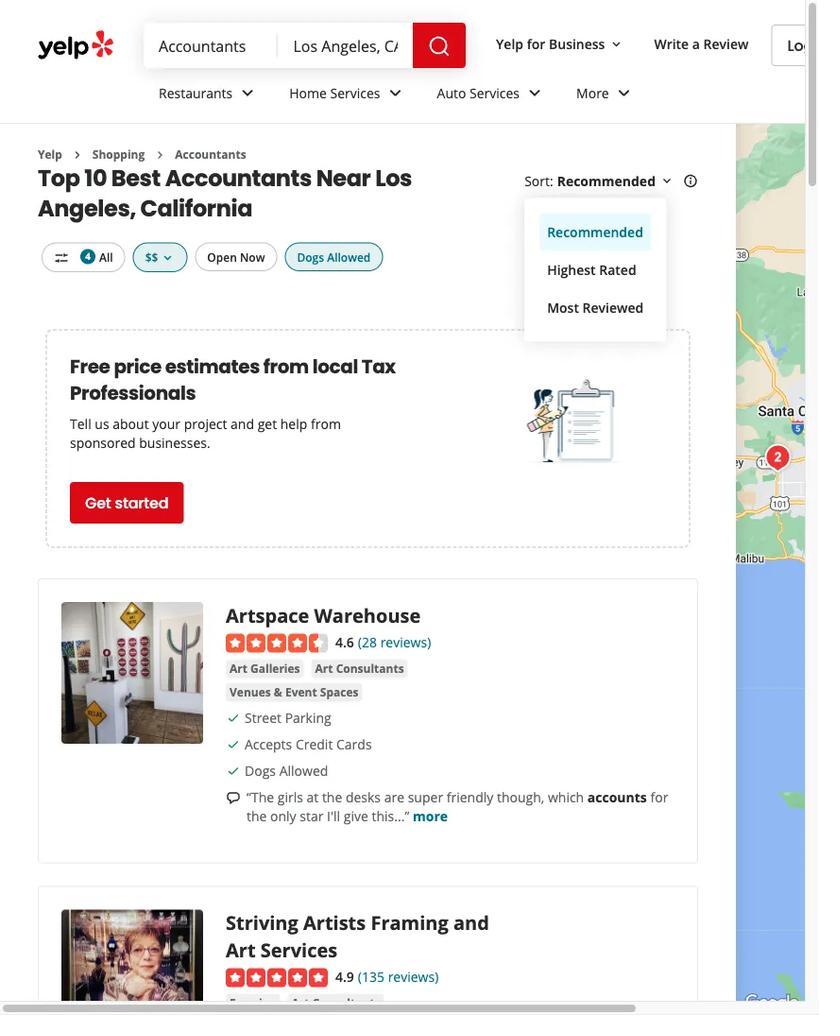 Task type: describe. For each thing, give the bounding box(es) containing it.
none field near
[[294, 35, 398, 56]]

and inside striving artists framing and art services
[[454, 910, 489, 936]]

yelp for yelp link
[[38, 147, 62, 162]]

1 vertical spatial dogs allowed
[[245, 762, 328, 780]]

best
[[111, 162, 161, 194]]

0 vertical spatial from
[[263, 353, 309, 380]]

Find text field
[[159, 35, 263, 56]]

yelp for business
[[496, 35, 605, 53]]

your
[[152, 414, 181, 432]]

recommended for recommended dropdown button
[[557, 172, 656, 190]]

event
[[285, 684, 317, 700]]

$$ button
[[133, 242, 187, 272]]

more
[[577, 84, 609, 102]]

16 chevron down v2 image for $$
[[160, 250, 175, 265]]

1 vertical spatial allowed
[[279, 762, 328, 780]]

open
[[207, 249, 237, 265]]

give
[[344, 807, 369, 825]]

consultants for art consultants
[[312, 995, 380, 1011]]

which
[[548, 788, 584, 806]]

yelp link
[[38, 147, 62, 162]]

artspace warehouse
[[226, 602, 421, 628]]

write a review link
[[647, 27, 757, 61]]

(135 reviews)
[[358, 968, 439, 986]]

price
[[114, 353, 161, 380]]

services for home services
[[330, 84, 380, 102]]

striving artists framing and art services link
[[226, 910, 489, 963]]

shopping
[[92, 147, 145, 162]]

art for art consultants
[[292, 995, 309, 1011]]

framing inside button
[[230, 995, 276, 1011]]

auto services link
[[422, 68, 561, 123]]

accepts
[[245, 735, 292, 753]]

reviews) for artists
[[388, 968, 439, 986]]

art consultants
[[292, 995, 380, 1011]]

24 chevron down v2 image for home services
[[384, 82, 407, 104]]

and inside free price estimates from local tax professionals tell us about your project and get help from sponsored businesses.
[[231, 414, 254, 432]]

4.9 link
[[336, 966, 354, 986]]

recommended for recommended button on the right top of the page
[[547, 223, 644, 241]]

california
[[140, 192, 252, 224]]

dogs allowed button
[[285, 242, 383, 271]]

art for art galleries
[[230, 661, 248, 676]]

warehouse
[[314, 602, 421, 628]]

$$
[[145, 249, 158, 265]]

sort:
[[525, 172, 554, 190]]

art galleries
[[230, 661, 300, 676]]

started
[[115, 492, 169, 514]]

art galleries link
[[226, 659, 304, 678]]

i
[[818, 35, 819, 56]]

sponsored
[[70, 433, 136, 451]]

near
[[316, 162, 371, 194]]

most
[[547, 299, 579, 317]]

(28 reviews)
[[358, 633, 431, 651]]

spaces
[[320, 684, 359, 700]]

&
[[274, 684, 282, 700]]

16 chevron right v2 image
[[152, 147, 168, 162]]

star
[[300, 807, 324, 825]]

home
[[289, 84, 327, 102]]

highest
[[547, 261, 596, 279]]

desks
[[346, 788, 381, 806]]

galleries
[[251, 661, 300, 676]]

16 chevron down v2 image for yelp for business
[[609, 37, 624, 52]]

4.9 star rating image
[[226, 969, 328, 987]]

street
[[245, 709, 282, 727]]

write
[[654, 35, 689, 53]]

get started button
[[70, 482, 184, 523]]

google image
[[741, 991, 803, 1015]]

recommended button
[[540, 213, 651, 251]]

reviews) for warehouse
[[381, 633, 431, 651]]

shopping link
[[92, 147, 145, 162]]

framing link
[[226, 994, 280, 1013]]

free price estimates from local tax professionals image
[[527, 375, 621, 470]]

home services link
[[274, 68, 422, 123]]

16 chevron down v2 image for recommended
[[660, 174, 675, 189]]

girls
[[278, 788, 303, 806]]

get
[[258, 414, 277, 432]]

0 vertical spatial the
[[322, 788, 342, 806]]

(135
[[358, 968, 385, 986]]

"the girls at the desks are super friendly though, which accounts
[[247, 788, 647, 806]]

24 chevron down v2 image for restaurants
[[237, 82, 259, 104]]

venues & event spaces link
[[226, 683, 362, 702]]

business
[[549, 35, 605, 53]]

top 10 best accountants near los angeles, california
[[38, 162, 412, 224]]

most reviewed button
[[540, 289, 651, 326]]

artists
[[303, 910, 366, 936]]

art consultants venues & event spaces
[[230, 661, 404, 700]]

cards
[[336, 735, 372, 753]]

10
[[84, 162, 107, 194]]

more
[[413, 807, 448, 825]]

yelp for business button
[[489, 27, 632, 61]]

about
[[113, 414, 149, 432]]

24 chevron down v2 image for auto services
[[524, 82, 546, 104]]

get
[[85, 492, 111, 514]]

business categories element
[[144, 68, 819, 123]]

friendly
[[447, 788, 494, 806]]

search image
[[428, 35, 451, 58]]

review
[[704, 35, 749, 53]]

free
[[70, 353, 110, 380]]

none field find
[[159, 35, 263, 56]]

art inside striving artists framing and art services
[[226, 937, 256, 963]]

now
[[240, 249, 265, 265]]

professionals
[[70, 380, 196, 406]]



Task type: locate. For each thing, give the bounding box(es) containing it.
for
[[527, 35, 546, 53], [651, 788, 669, 806]]

2 16 checkmark v2 image from the top
[[226, 764, 241, 779]]

1 vertical spatial for
[[651, 788, 669, 806]]

allowed down near
[[327, 249, 371, 265]]

0 horizontal spatial from
[[263, 353, 309, 380]]

0 vertical spatial consultants
[[336, 661, 404, 676]]

free price estimates from local tax professionals tell us about your project and get help from sponsored businesses.
[[70, 353, 396, 451]]

at
[[307, 788, 319, 806]]

dogs inside button
[[297, 249, 324, 265]]

24 chevron down v2 image inside restaurants link
[[237, 82, 259, 104]]

dogs allowed down near
[[297, 249, 371, 265]]

(28 reviews) link
[[358, 631, 431, 652]]

0 horizontal spatial 24 chevron down v2 image
[[384, 82, 407, 104]]

1 horizontal spatial 24 chevron down v2 image
[[524, 82, 546, 104]]

0 vertical spatial 16 checkmark v2 image
[[226, 737, 241, 752]]

tell
[[70, 414, 91, 432]]

more link
[[413, 807, 448, 825]]

framing up (135 reviews) "link"
[[371, 910, 449, 936]]

reviews)
[[381, 633, 431, 651], [388, 968, 439, 986]]

dogs allowed inside button
[[297, 249, 371, 265]]

16 filter v2 image
[[54, 250, 69, 265]]

1 horizontal spatial dogs
[[297, 249, 324, 265]]

only
[[270, 807, 296, 825]]

recommended up recommended button on the right top of the page
[[557, 172, 656, 190]]

2 none field from the left
[[294, 35, 398, 56]]

are
[[384, 788, 405, 806]]

1 horizontal spatial striving artists framing and art services image
[[759, 439, 797, 477]]

1 horizontal spatial yelp
[[496, 35, 524, 53]]

0 vertical spatial art consultants button
[[312, 659, 408, 678]]

framing inside striving artists framing and art services
[[371, 910, 449, 936]]

art consultants link down 4.9
[[288, 994, 384, 1013]]

local
[[313, 353, 358, 380]]

24 chevron down v2 image right restaurants
[[237, 82, 259, 104]]

accountants
[[175, 147, 246, 162], [165, 162, 312, 194]]

0 horizontal spatial striving artists framing and art services image
[[61, 910, 203, 1015]]

1 horizontal spatial for
[[651, 788, 669, 806]]

24 chevron down v2 image for more
[[613, 82, 636, 104]]

artspace
[[226, 602, 309, 628]]

art consultants button for warehouse
[[312, 659, 408, 678]]

1 vertical spatial 16 chevron down v2 image
[[660, 174, 675, 189]]

4.6 star rating image
[[226, 634, 328, 653]]

accountants up open now
[[165, 162, 312, 194]]

24 chevron down v2 image inside auto services link
[[524, 82, 546, 104]]

1 vertical spatial recommended
[[547, 223, 644, 241]]

1 vertical spatial and
[[454, 910, 489, 936]]

1 vertical spatial art consultants link
[[288, 994, 384, 1013]]

log i
[[788, 35, 819, 56]]

0 vertical spatial reviews)
[[381, 633, 431, 651]]

businesses.
[[139, 433, 210, 451]]

striving
[[226, 910, 299, 936]]

24 chevron down v2 image
[[237, 82, 259, 104], [613, 82, 636, 104]]

recommended inside recommended button
[[547, 223, 644, 241]]

4.9
[[336, 968, 354, 986]]

yelp inside 'button'
[[496, 35, 524, 53]]

1 24 chevron down v2 image from the left
[[384, 82, 407, 104]]

restaurants
[[159, 84, 233, 102]]

credit
[[296, 735, 333, 753]]

home services
[[289, 84, 380, 102]]

accounts
[[588, 788, 647, 806]]

1 vertical spatial the
[[247, 807, 267, 825]]

1 horizontal spatial 24 chevron down v2 image
[[613, 82, 636, 104]]

the down '"the'
[[247, 807, 267, 825]]

0 horizontal spatial 24 chevron down v2 image
[[237, 82, 259, 104]]

for inside 'button'
[[527, 35, 546, 53]]

accountants inside top 10 best accountants near los angeles, california
[[165, 162, 312, 194]]

estimates
[[165, 353, 260, 380]]

art consultants button for artists
[[288, 994, 384, 1013]]

0 horizontal spatial and
[[231, 414, 254, 432]]

reviews) right the (28
[[381, 633, 431, 651]]

0 vertical spatial framing
[[371, 910, 449, 936]]

log i link
[[772, 25, 819, 66]]

art galleries button
[[226, 659, 304, 678]]

1 none field from the left
[[159, 35, 263, 56]]

24 chevron down v2 image down yelp for business
[[524, 82, 546, 104]]

yelp up auto services link
[[496, 35, 524, 53]]

1 vertical spatial yelp
[[38, 147, 62, 162]]

2 vertical spatial 16 chevron down v2 image
[[160, 250, 175, 265]]

services right auto
[[470, 84, 520, 102]]

24 chevron down v2 image inside more link
[[613, 82, 636, 104]]

2 horizontal spatial 16 chevron down v2 image
[[660, 174, 675, 189]]

"the
[[247, 788, 274, 806]]

recommended
[[557, 172, 656, 190], [547, 223, 644, 241]]

Near text field
[[294, 35, 398, 56]]

art consultants button down the (28
[[312, 659, 408, 678]]

1 vertical spatial reviews)
[[388, 968, 439, 986]]

16 checkmark v2 image
[[226, 711, 241, 726]]

help
[[280, 414, 308, 432]]

0 horizontal spatial none field
[[159, 35, 263, 56]]

art consultants button down 4.9
[[288, 994, 384, 1013]]

1 vertical spatial consultants
[[312, 995, 380, 1011]]

1 vertical spatial 16 checkmark v2 image
[[226, 764, 241, 779]]

for right accounts
[[651, 788, 669, 806]]

parking
[[285, 709, 331, 727]]

art consultants link down the (28
[[312, 659, 408, 678]]

none field up home services
[[294, 35, 398, 56]]

0 vertical spatial for
[[527, 35, 546, 53]]

recommended up the highest rated button
[[547, 223, 644, 241]]

0 vertical spatial striving artists framing and art services image
[[759, 439, 797, 477]]

1 horizontal spatial 16 chevron down v2 image
[[609, 37, 624, 52]]

striving artists framing and art services image inside map region
[[759, 439, 797, 477]]

16 checkmark v2 image for dogs allowed
[[226, 764, 241, 779]]

4 all
[[85, 249, 113, 265]]

the
[[322, 788, 342, 806], [247, 807, 267, 825]]

16 chevron down v2 image right "$$"
[[160, 250, 175, 265]]

1 horizontal spatial the
[[322, 788, 342, 806]]

for inside for the only star i'll give this..."
[[651, 788, 669, 806]]

16 speech v2 image
[[226, 790, 241, 806]]

0 horizontal spatial framing
[[230, 995, 276, 1011]]

street parking
[[245, 709, 331, 727]]

16 chevron down v2 image inside the yelp for business 'button'
[[609, 37, 624, 52]]

1 vertical spatial art consultants button
[[288, 994, 384, 1013]]

24 chevron down v2 image left auto
[[384, 82, 407, 104]]

accountants right 16 chevron right v2 icon
[[175, 147, 246, 162]]

project
[[184, 414, 227, 432]]

0 horizontal spatial dogs
[[245, 762, 276, 780]]

art up spaces at the left of page
[[315, 661, 333, 676]]

for left business
[[527, 35, 546, 53]]

4.6
[[336, 633, 354, 651]]

from left local
[[263, 353, 309, 380]]

reviews) right (135
[[388, 968, 439, 986]]

yelp left 16 chevron right v2 image
[[38, 147, 62, 162]]

art down "4.9 star rating" image
[[292, 995, 309, 1011]]

(28
[[358, 633, 377, 651]]

0 vertical spatial dogs allowed
[[297, 249, 371, 265]]

consultants down the (28
[[336, 661, 404, 676]]

art consultants button
[[312, 659, 408, 678], [288, 994, 384, 1013]]

more link
[[561, 68, 651, 123]]

art consultants link for artists
[[288, 994, 384, 1013]]

write a review
[[654, 35, 749, 53]]

consultants inside art consultants button
[[312, 995, 380, 1011]]

0 vertical spatial art consultants link
[[312, 659, 408, 678]]

None field
[[159, 35, 263, 56], [294, 35, 398, 56]]

0 horizontal spatial 16 chevron down v2 image
[[160, 250, 175, 265]]

art for art consultants venues & event spaces
[[315, 661, 333, 676]]

16 chevron down v2 image left 16 info v2 icon
[[660, 174, 675, 189]]

services inside striving artists framing and art services
[[261, 937, 338, 963]]

the up i'll
[[322, 788, 342, 806]]

filters group
[[38, 242, 387, 272]]

allowed inside button
[[327, 249, 371, 265]]

1 vertical spatial striving artists framing and art services image
[[61, 910, 203, 1015]]

art inside art consultants venues & event spaces
[[315, 661, 333, 676]]

art up venues
[[230, 661, 248, 676]]

1 vertical spatial from
[[311, 414, 341, 432]]

from right help at the left
[[311, 414, 341, 432]]

0 vertical spatial yelp
[[496, 35, 524, 53]]

16 checkmark v2 image for accepts credit cards
[[226, 737, 241, 752]]

none field up restaurants
[[159, 35, 263, 56]]

services right home
[[330, 84, 380, 102]]

1 vertical spatial dogs
[[245, 762, 276, 780]]

framing down "4.9 star rating" image
[[230, 995, 276, 1011]]

24 chevron down v2 image
[[384, 82, 407, 104], [524, 82, 546, 104]]

highest rated button
[[540, 251, 651, 289]]

get started
[[85, 492, 169, 514]]

art consultants link for warehouse
[[312, 659, 408, 678]]

4.6 link
[[336, 631, 354, 652]]

dogs allowed up girls
[[245, 762, 328, 780]]

0 horizontal spatial the
[[247, 807, 267, 825]]

los
[[375, 162, 412, 194]]

us
[[95, 414, 109, 432]]

tax
[[362, 353, 396, 380]]

art inside art galleries "button"
[[230, 661, 248, 676]]

16 checkmark v2 image
[[226, 737, 241, 752], [226, 764, 241, 779]]

16 chevron down v2 image
[[609, 37, 624, 52], [660, 174, 675, 189], [160, 250, 175, 265]]

16 chevron down v2 image inside recommended dropdown button
[[660, 174, 675, 189]]

0 horizontal spatial for
[[527, 35, 546, 53]]

(135 reviews) link
[[358, 966, 439, 986]]

16 info v2 image
[[683, 174, 699, 189]]

16 checkmark v2 image down 16 checkmark v2 icon
[[226, 737, 241, 752]]

art inside art consultants button
[[292, 995, 309, 1011]]

0 vertical spatial 16 chevron down v2 image
[[609, 37, 624, 52]]

from
[[263, 353, 309, 380], [311, 414, 341, 432]]

this..."
[[372, 807, 410, 825]]

the inside for the only star i'll give this..."
[[247, 807, 267, 825]]

dogs right now
[[297, 249, 324, 265]]

consultants inside art consultants venues & event spaces
[[336, 661, 404, 676]]

None search field
[[144, 23, 470, 68]]

venues & event spaces button
[[226, 683, 362, 702]]

angeles,
[[38, 192, 136, 224]]

reviews) inside "link"
[[388, 968, 439, 986]]

services for auto services
[[470, 84, 520, 102]]

1 horizontal spatial from
[[311, 414, 341, 432]]

open now button
[[195, 242, 277, 271]]

though,
[[497, 788, 545, 806]]

2 24 chevron down v2 image from the left
[[524, 82, 546, 104]]

accountants link
[[175, 147, 246, 162]]

services up "4.9 star rating" image
[[261, 937, 338, 963]]

0 vertical spatial recommended
[[557, 172, 656, 190]]

yelp for yelp for business
[[496, 35, 524, 53]]

16 chevron down v2 image right business
[[609, 37, 624, 52]]

1 horizontal spatial and
[[454, 910, 489, 936]]

dogs allowed
[[297, 249, 371, 265], [245, 762, 328, 780]]

framing
[[371, 910, 449, 936], [230, 995, 276, 1011]]

1 horizontal spatial framing
[[371, 910, 449, 936]]

artspace warehouse image
[[61, 602, 203, 744]]

dogs up '"the'
[[245, 762, 276, 780]]

16 chevron down v2 image inside $$ dropdown button
[[160, 250, 175, 265]]

map region
[[701, 0, 819, 1015]]

0 vertical spatial and
[[231, 414, 254, 432]]

0 vertical spatial dogs
[[297, 249, 324, 265]]

striving artists framing and art services
[[226, 910, 489, 963]]

framing button
[[226, 994, 280, 1013]]

consultants
[[336, 661, 404, 676], [312, 995, 380, 1011]]

2 24 chevron down v2 image from the left
[[613, 82, 636, 104]]

most reviewed
[[547, 299, 644, 317]]

striving artists framing and art services image
[[759, 439, 797, 477], [61, 910, 203, 1015]]

consultants down 4.9
[[312, 995, 380, 1011]]

1 horizontal spatial none field
[[294, 35, 398, 56]]

0 vertical spatial allowed
[[327, 249, 371, 265]]

top
[[38, 162, 80, 194]]

i'll
[[327, 807, 340, 825]]

reviewed
[[583, 299, 644, 317]]

venues
[[230, 684, 271, 700]]

art down striving
[[226, 937, 256, 963]]

0 horizontal spatial yelp
[[38, 147, 62, 162]]

1 24 chevron down v2 image from the left
[[237, 82, 259, 104]]

consultants for art consultants venues & event spaces
[[336, 661, 404, 676]]

16 checkmark v2 image up 16 speech v2 image
[[226, 764, 241, 779]]

24 chevron down v2 image right more
[[613, 82, 636, 104]]

log
[[788, 35, 814, 56]]

1 vertical spatial framing
[[230, 995, 276, 1011]]

1 16 checkmark v2 image from the top
[[226, 737, 241, 752]]

24 chevron down v2 image inside home services link
[[384, 82, 407, 104]]

16 chevron right v2 image
[[70, 147, 85, 162]]

auto
[[437, 84, 466, 102]]

allowed down accepts credit cards
[[279, 762, 328, 780]]

for the only star i'll give this..."
[[247, 788, 669, 825]]



Task type: vqa. For each thing, say whether or not it's contained in the screenshot.
Updates
no



